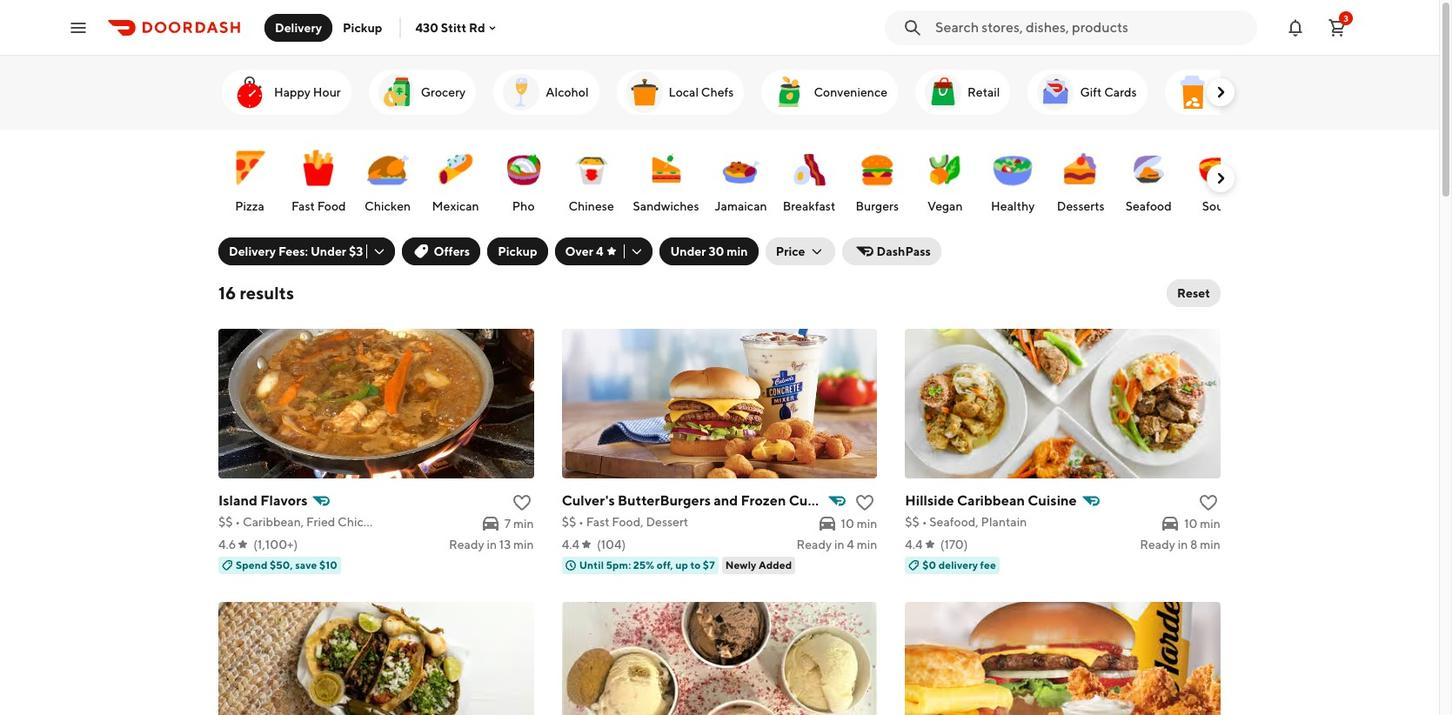 Task type: vqa. For each thing, say whether or not it's contained in the screenshot.
DashPass •
no



Task type: locate. For each thing, give the bounding box(es) containing it.
4.6
[[219, 538, 236, 552]]

1 horizontal spatial 10 min
[[1185, 517, 1221, 531]]

1 horizontal spatial click to add this store to your saved list image
[[1199, 493, 1220, 514]]

2 10 min from the left
[[1185, 517, 1221, 531]]

2 • from the left
[[579, 515, 584, 529]]

$$ for island flavors
[[219, 515, 233, 529]]

0 horizontal spatial under
[[311, 245, 347, 259]]

health image
[[1172, 71, 1214, 113]]

pickup for pickup button to the top
[[343, 20, 383, 34]]

until
[[579, 559, 604, 572]]

0 vertical spatial chicken
[[365, 199, 411, 213]]

click to add this store to your saved list image for hillside caribbean cuisine
[[1199, 493, 1220, 514]]

fast
[[292, 199, 315, 213], [586, 515, 610, 529]]

dashpass
[[877, 245, 931, 259]]

1 horizontal spatial $$
[[562, 515, 576, 529]]

1 4.4 from the left
[[562, 538, 580, 552]]

1 horizontal spatial 4.4
[[906, 538, 923, 552]]

food,
[[612, 515, 644, 529]]

1 vertical spatial delivery
[[229, 245, 276, 259]]

1 next button of carousel image from the top
[[1213, 84, 1230, 101]]

convenience
[[814, 85, 888, 99]]

culver's
[[562, 493, 615, 509]]

4.4 up "$0"
[[906, 538, 923, 552]]

1 horizontal spatial under
[[671, 245, 706, 259]]

fried
[[306, 515, 335, 529]]

chicken right the 'food'
[[365, 199, 411, 213]]

4.4 for culver's butterburgers and frozen custard
[[562, 538, 580, 552]]

delivery left fees:
[[229, 245, 276, 259]]

$$ for culver's butterburgers and frozen custard
[[562, 515, 576, 529]]

click to add this store to your saved list image up 7 min
[[512, 493, 532, 514]]

chinese
[[569, 199, 614, 213]]

pickup button left 430 in the top left of the page
[[333, 13, 393, 41]]

healthy
[[992, 199, 1035, 213]]

$3
[[349, 245, 363, 259]]

3 $$ from the left
[[906, 515, 920, 529]]

health
[[1218, 85, 1255, 99]]

• down "island"
[[235, 515, 240, 529]]

0 horizontal spatial 4.4
[[562, 538, 580, 552]]

1 horizontal spatial •
[[579, 515, 584, 529]]

chefs
[[702, 85, 734, 99]]

1 horizontal spatial 4
[[847, 538, 855, 552]]

0 vertical spatial next button of carousel image
[[1213, 84, 1230, 101]]

0 vertical spatial delivery
[[275, 20, 322, 34]]

(170)
[[941, 538, 969, 552]]

1 vertical spatial chicken
[[338, 515, 384, 529]]

2 10 from the left
[[1185, 517, 1198, 531]]

10 min for hillside caribbean cuisine
[[1185, 517, 1221, 531]]

island
[[219, 493, 258, 509]]

caribbean,
[[243, 515, 304, 529]]

and
[[714, 493, 738, 509]]

•
[[235, 515, 240, 529], [579, 515, 584, 529], [922, 515, 928, 529]]

ready down custard
[[797, 538, 832, 552]]

chicken
[[365, 199, 411, 213], [338, 515, 384, 529]]

pho
[[512, 199, 535, 213]]

1 click to add this store to your saved list image from the left
[[512, 493, 532, 514]]

in left the 8
[[1178, 538, 1189, 552]]

1 10 min from the left
[[841, 517, 878, 531]]

0 horizontal spatial 10 min
[[841, 517, 878, 531]]

$$ down hillside
[[906, 515, 920, 529]]

over 4
[[565, 245, 604, 259]]

delivery button
[[265, 13, 333, 41]]

1 vertical spatial next button of carousel image
[[1213, 170, 1230, 187]]

under
[[311, 245, 347, 259], [671, 245, 706, 259]]

delivery fees: under $3
[[229, 245, 363, 259]]

10 up the 8
[[1185, 517, 1198, 531]]

16 results
[[219, 283, 294, 303]]

0 vertical spatial 4
[[596, 245, 604, 259]]

2 $$ from the left
[[562, 515, 576, 529]]

next button of carousel image
[[1213, 84, 1230, 101], [1213, 170, 1230, 187]]

0 vertical spatial pickup button
[[333, 13, 393, 41]]

2 horizontal spatial in
[[1178, 538, 1189, 552]]

1 • from the left
[[235, 515, 240, 529]]

flavors
[[261, 493, 308, 509]]

pickup
[[343, 20, 383, 34], [498, 245, 538, 259]]

10 up ready in 4 min
[[841, 517, 855, 531]]

10
[[841, 517, 855, 531], [1185, 517, 1198, 531]]

1 ready from the left
[[449, 538, 485, 552]]

2 ready from the left
[[797, 538, 832, 552]]

1 vertical spatial pickup
[[498, 245, 538, 259]]

0 horizontal spatial 4
[[596, 245, 604, 259]]

2 horizontal spatial •
[[922, 515, 928, 529]]

10 for culver's butterburgers and frozen custard
[[841, 517, 855, 531]]

3 in from the left
[[1178, 538, 1189, 552]]

0 horizontal spatial ready
[[449, 538, 485, 552]]

0 horizontal spatial 10
[[841, 517, 855, 531]]

alcohol
[[546, 85, 589, 99]]

7
[[505, 517, 511, 531]]

4.4
[[562, 538, 580, 552], [906, 538, 923, 552]]

$$
[[219, 515, 233, 529], [562, 515, 576, 529], [906, 515, 920, 529]]

pickup for rightmost pickup button
[[498, 245, 538, 259]]

$$ up the 4.6 at bottom left
[[219, 515, 233, 529]]

10 min down click to add this store to your saved list icon
[[841, 517, 878, 531]]

until 5pm: 25% off, up to $7
[[579, 559, 715, 572]]

Store search: begin typing to search for stores available on DoorDash text field
[[936, 18, 1248, 37]]

delivery inside button
[[275, 20, 322, 34]]

in down custard
[[835, 538, 845, 552]]

1 horizontal spatial in
[[835, 538, 845, 552]]

0 horizontal spatial pickup button
[[333, 13, 393, 41]]

delivery up happy
[[275, 20, 322, 34]]

delivery for delivery
[[275, 20, 322, 34]]

results
[[240, 283, 294, 303]]

(1,100+)
[[254, 538, 298, 552]]

2 4.4 from the left
[[906, 538, 923, 552]]

0 horizontal spatial pickup
[[343, 20, 383, 34]]

3 • from the left
[[922, 515, 928, 529]]

2 click to add this store to your saved list image from the left
[[1199, 493, 1220, 514]]

1 horizontal spatial fast
[[586, 515, 610, 529]]

dessert
[[646, 515, 689, 529]]

in left 13
[[487, 538, 497, 552]]

1 $$ from the left
[[219, 515, 233, 529]]

pickup down pho
[[498, 245, 538, 259]]

1 horizontal spatial 10
[[1185, 517, 1198, 531]]

10 min up the 8
[[1185, 517, 1221, 531]]

1 in from the left
[[487, 538, 497, 552]]

0 horizontal spatial click to add this store to your saved list image
[[512, 493, 532, 514]]

3 ready from the left
[[1141, 538, 1176, 552]]

chicken right fried
[[338, 515, 384, 529]]

1 vertical spatial pickup button
[[488, 238, 548, 266]]

health link
[[1165, 70, 1266, 115]]

10 min
[[841, 517, 878, 531], [1185, 517, 1221, 531]]

click to add this store to your saved list image up ready in 8 min
[[1199, 493, 1220, 514]]

off,
[[657, 559, 673, 572]]

rd
[[469, 20, 485, 34]]

under 30 min
[[671, 245, 748, 259]]

soup
[[1203, 199, 1232, 213]]

ready in 8 min
[[1141, 538, 1221, 552]]

gift
[[1081, 85, 1102, 99]]

430
[[416, 20, 439, 34]]

price
[[776, 245, 806, 259]]

in for island flavors
[[487, 538, 497, 552]]

delivery
[[275, 20, 322, 34], [229, 245, 276, 259]]

0 horizontal spatial •
[[235, 515, 240, 529]]

pickup button down pho
[[488, 238, 548, 266]]

• down culver's
[[579, 515, 584, 529]]

hillside caribbean cuisine
[[906, 493, 1077, 509]]

$$ down culver's
[[562, 515, 576, 529]]

3
[[1344, 13, 1349, 23]]

0 horizontal spatial $$
[[219, 515, 233, 529]]

fast left the 'food'
[[292, 199, 315, 213]]

click to add this store to your saved list image
[[512, 493, 532, 514], [1199, 493, 1220, 514]]

custard
[[789, 493, 842, 509]]

0 horizontal spatial fast
[[292, 199, 315, 213]]

4 inside "button"
[[596, 245, 604, 259]]

ready left 13
[[449, 538, 485, 552]]

$$ • caribbean, fried chicken
[[219, 515, 384, 529]]

local chefs link
[[617, 70, 745, 115]]

1 under from the left
[[311, 245, 347, 259]]

grocery image
[[376, 71, 418, 113]]

fast down culver's
[[586, 515, 610, 529]]

open menu image
[[68, 17, 89, 38]]

pickup button
[[333, 13, 393, 41], [488, 238, 548, 266]]

1 vertical spatial fast
[[586, 515, 610, 529]]

pickup right the delivery button
[[343, 20, 383, 34]]

4.4 up until
[[562, 538, 580, 552]]

ready left the 8
[[1141, 538, 1176, 552]]

under left $3
[[311, 245, 347, 259]]

1 horizontal spatial ready
[[797, 538, 832, 552]]

2 under from the left
[[671, 245, 706, 259]]

delivery
[[939, 559, 979, 572]]

0 horizontal spatial in
[[487, 538, 497, 552]]

2 horizontal spatial ready
[[1141, 538, 1176, 552]]

2 in from the left
[[835, 538, 845, 552]]

under left 30
[[671, 245, 706, 259]]

1 horizontal spatial pickup
[[498, 245, 538, 259]]

• down hillside
[[922, 515, 928, 529]]

under inside under 30 min button
[[671, 245, 706, 259]]

1 10 from the left
[[841, 517, 855, 531]]

spend
[[236, 559, 268, 572]]

ready
[[449, 538, 485, 552], [797, 538, 832, 552], [1141, 538, 1176, 552]]

food
[[317, 199, 346, 213]]

0 vertical spatial pickup
[[343, 20, 383, 34]]

2 horizontal spatial $$
[[906, 515, 920, 529]]

430 stitt rd button
[[416, 20, 499, 34]]



Task type: describe. For each thing, give the bounding box(es) containing it.
jamaican
[[715, 199, 768, 213]]

5pm:
[[606, 559, 631, 572]]

$$ • seafood, plantain
[[906, 515, 1028, 529]]

hour
[[313, 85, 341, 99]]

$$ • fast food, dessert
[[562, 515, 689, 529]]

seafood
[[1126, 199, 1172, 213]]

alcohol image
[[501, 71, 543, 113]]

pizza
[[235, 199, 265, 213]]

added
[[759, 559, 792, 572]]

notification bell image
[[1286, 17, 1307, 38]]

desserts
[[1058, 199, 1105, 213]]

retail
[[968, 85, 1001, 99]]

seafood,
[[930, 515, 979, 529]]

1 items, open order cart image
[[1328, 17, 1349, 38]]

cuisine
[[1028, 493, 1077, 509]]

10 for hillside caribbean cuisine
[[1185, 517, 1198, 531]]

$50,
[[270, 559, 293, 572]]

sandwiches
[[633, 199, 699, 213]]

over
[[565, 245, 594, 259]]

mexican
[[432, 199, 479, 213]]

happy
[[274, 85, 311, 99]]

retail link
[[916, 70, 1011, 115]]

in for hillside caribbean cuisine
[[1178, 538, 1189, 552]]

1 vertical spatial 4
[[847, 538, 855, 552]]

ready for island flavors
[[449, 538, 485, 552]]

reset
[[1178, 286, 1211, 300]]

local chefs
[[669, 85, 734, 99]]

local chefs image
[[624, 71, 666, 113]]

fast food
[[292, 199, 346, 213]]

$0
[[923, 559, 937, 572]]

3 button
[[1321, 10, 1355, 45]]

frozen
[[741, 493, 787, 509]]

grocery
[[421, 85, 466, 99]]

local
[[669, 85, 699, 99]]

convenience image
[[769, 71, 811, 113]]

16
[[219, 283, 236, 303]]

in for culver's butterburgers and frozen custard
[[835, 538, 845, 552]]

offers
[[434, 245, 470, 259]]

caribbean
[[958, 493, 1026, 509]]

convenience link
[[762, 70, 898, 115]]

• for culver's
[[579, 515, 584, 529]]

plantain
[[982, 515, 1028, 529]]

7 min
[[505, 517, 534, 531]]

vegan
[[928, 199, 963, 213]]

over 4 button
[[555, 238, 653, 266]]

• for island
[[235, 515, 240, 529]]

$10
[[319, 559, 338, 572]]

(104)
[[597, 538, 626, 552]]

4.4 for hillside caribbean cuisine
[[906, 538, 923, 552]]

min inside button
[[727, 245, 748, 259]]

culver's butterburgers and frozen custard
[[562, 493, 842, 509]]

happy hour link
[[222, 70, 351, 115]]

cards
[[1105, 85, 1138, 99]]

island flavors
[[219, 493, 308, 509]]

gift cards link
[[1029, 70, 1148, 115]]

fees:
[[278, 245, 308, 259]]

delivery for delivery fees: under $3
[[229, 245, 276, 259]]

• for hillside
[[922, 515, 928, 529]]

retail image
[[923, 71, 965, 113]]

gift cards
[[1081, 85, 1138, 99]]

0 vertical spatial fast
[[292, 199, 315, 213]]

1 horizontal spatial pickup button
[[488, 238, 548, 266]]

burgers
[[856, 199, 899, 213]]

alcohol link
[[494, 70, 599, 115]]

click to add this store to your saved list image
[[855, 493, 876, 514]]

$7
[[703, 559, 715, 572]]

ready in 13 min
[[449, 538, 534, 552]]

fee
[[981, 559, 997, 572]]

spend $50, save $10
[[236, 559, 338, 572]]

save
[[295, 559, 317, 572]]

430 stitt rd
[[416, 20, 485, 34]]

ready for hillside caribbean cuisine
[[1141, 538, 1176, 552]]

happy hour image
[[229, 71, 271, 113]]

offers button
[[403, 238, 481, 266]]

hillside
[[906, 493, 955, 509]]

happy hour
[[274, 85, 341, 99]]

$$ for hillside caribbean cuisine
[[906, 515, 920, 529]]

grocery link
[[369, 70, 476, 115]]

newly
[[726, 559, 757, 572]]

click to add this store to your saved list image for island flavors
[[512, 493, 532, 514]]

8
[[1191, 538, 1198, 552]]

gift cards image
[[1036, 71, 1077, 113]]

butterburgers
[[618, 493, 711, 509]]

25%
[[634, 559, 655, 572]]

to
[[691, 559, 701, 572]]

under 30 min button
[[660, 238, 759, 266]]

10 min for culver's butterburgers and frozen custard
[[841, 517, 878, 531]]

$0 delivery fee
[[923, 559, 997, 572]]

13
[[500, 538, 511, 552]]

2 next button of carousel image from the top
[[1213, 170, 1230, 187]]

ready in 4 min
[[797, 538, 878, 552]]

newly added
[[726, 559, 792, 572]]

stitt
[[441, 20, 467, 34]]

ready for culver's butterburgers and frozen custard
[[797, 538, 832, 552]]



